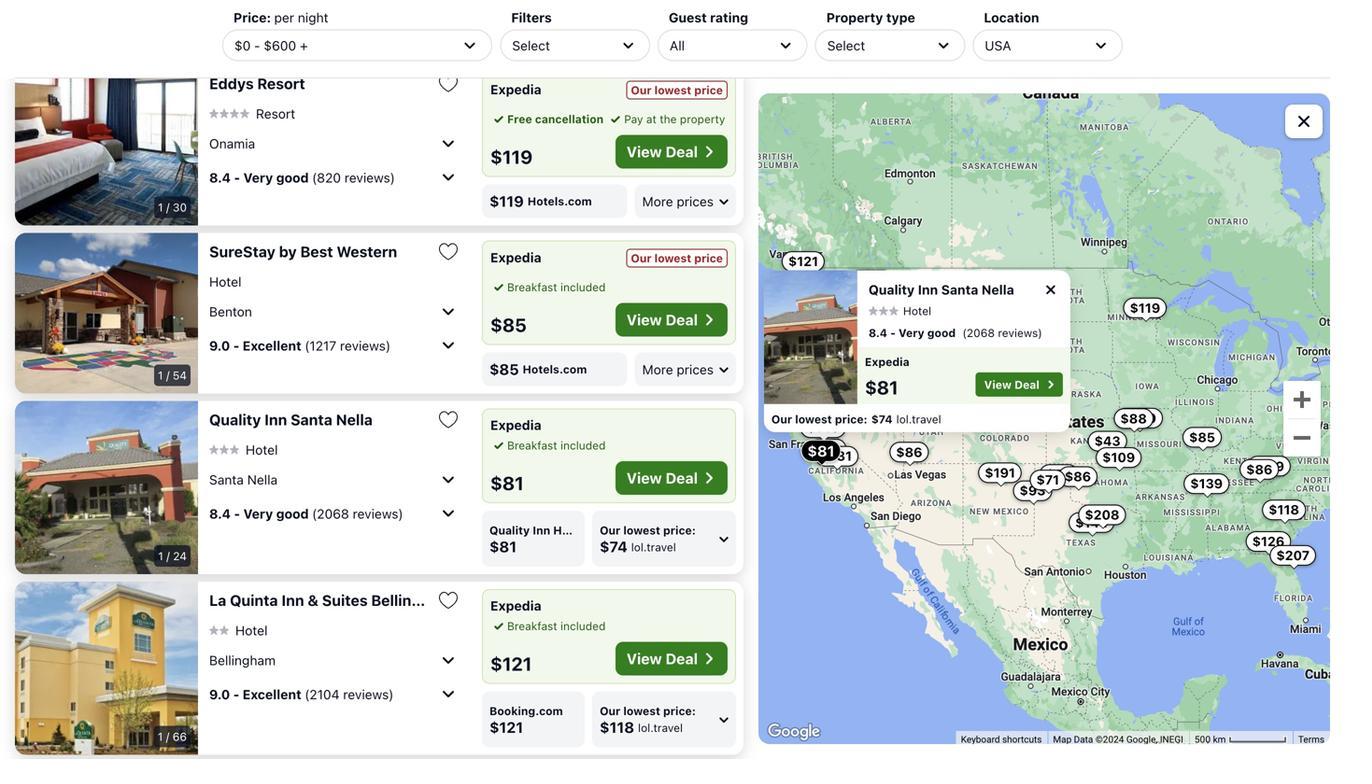 Task type: describe. For each thing, give the bounding box(es) containing it.
0 vertical spatial $88
[[856, 336, 883, 351]]

included for $85
[[561, 281, 606, 294]]

0 horizontal spatial $118 button
[[781, 306, 824, 327]]

$136 button
[[825, 306, 871, 327]]

lowest inside our lowest price: $118 lol.travel
[[624, 705, 660, 718]]

9.0 for $121
[[209, 687, 230, 702]]

hotels.com for $119
[[528, 195, 592, 208]]

0 vertical spatial resort
[[257, 75, 305, 92]]

$208 button
[[1079, 505, 1126, 526]]

booking.com
[[490, 705, 563, 718]]

surestay by best western, (benton, usa) image
[[15, 233, 198, 394]]

hotel site $184
[[490, 7, 544, 39]]

free cancellation button
[[491, 111, 604, 128]]

our inside our lowest price: $176 zenhotels.com
[[600, 7, 621, 20]]

our lowest price: $118 lol.travel
[[600, 705, 696, 737]]

the
[[660, 113, 677, 126]]

/ for $121
[[166, 731, 169, 744]]

1 / 54
[[158, 369, 187, 382]]

$72 button
[[809, 439, 847, 460]]

excellent for $121
[[243, 687, 302, 702]]

$467 button
[[911, 388, 958, 408]]

santa inside quality inn santa nella button
[[291, 411, 332, 429]]

booking.com $121
[[490, 705, 563, 737]]

view for $85
[[627, 311, 662, 329]]

price: per night
[[234, 10, 328, 25]]

breakfast included for $85
[[507, 281, 606, 294]]

54
[[173, 369, 187, 382]]

1 / 24
[[158, 550, 187, 563]]

breakfast included for $81
[[507, 439, 606, 452]]

km
[[1213, 734, 1226, 745]]

la quinta inn & suites bellingham
[[209, 592, 452, 610]]

1 for $81
[[158, 550, 163, 563]]

breakfast included for $121
[[507, 620, 606, 633]]

deal for $119
[[666, 143, 698, 161]]

$118 for $118 button to the bottom
[[1269, 502, 1300, 518]]

0 vertical spatial $126
[[855, 272, 888, 288]]

hotel boulderado, (boulder, usa) image
[[15, 0, 198, 57]]

keyboard shortcuts
[[961, 734, 1042, 745]]

more prices for $85
[[642, 362, 714, 377]]

- for $119
[[234, 170, 240, 185]]

hotels
[[553, 524, 590, 537]]

keyboard shortcuts button
[[961, 733, 1042, 746]]

$144
[[1076, 515, 1108, 530]]

included for $121
[[561, 620, 606, 633]]

guest rating
[[669, 10, 749, 25]]

$74 inside our lowest price: $74 lol.travel
[[600, 538, 628, 556]]

filters
[[511, 10, 552, 25]]

9.0 - excellent (1217 reviews)
[[209, 338, 391, 353]]

$93 $208 $88
[[1020, 411, 1147, 523]]

0 vertical spatial 8.4 - very good (2068 reviews)
[[869, 326, 1042, 340]]

30
[[173, 201, 187, 214]]

$191 button
[[978, 463, 1022, 483]]

$89 button
[[1040, 465, 1079, 485]]

hotel button right $136
[[869, 304, 931, 318]]

all
[[670, 38, 685, 53]]

$136
[[831, 308, 864, 324]]

price:
[[234, 10, 271, 25]]

$81 button
[[801, 440, 841, 462]]

quality inside button
[[209, 411, 261, 429]]

breakfast included button for $85
[[491, 279, 606, 296]]

(2104
[[305, 687, 340, 702]]

property
[[827, 10, 883, 25]]

$119 $139
[[1191, 459, 1285, 492]]

western
[[337, 243, 397, 261]]

1 for $85
[[158, 369, 163, 382]]

very for $81
[[243, 506, 273, 522]]

$0 - $600 +
[[235, 38, 308, 53]]

0 vertical spatial $88 button
[[850, 334, 889, 354]]

price: for $74
[[663, 524, 696, 537]]

pay at the property
[[624, 113, 725, 126]]

$93
[[1020, 483, 1046, 499]]

more prices for $119
[[642, 194, 714, 209]]

view for $121
[[627, 650, 662, 668]]

$109
[[1103, 450, 1135, 465]]

cancellation
[[535, 113, 604, 126]]

0 vertical spatial $85
[[491, 314, 527, 336]]

1 for $119
[[158, 201, 163, 214]]

view deal for $81
[[627, 469, 698, 487]]

$119 inside button
[[1130, 300, 1161, 316]]

lowest inside our lowest price: $176 zenhotels.com
[[624, 7, 660, 20]]

resort button
[[209, 105, 295, 122]]

close image
[[1042, 282, 1059, 298]]

view deal for $119
[[627, 143, 698, 161]]

good for $119
[[276, 170, 309, 185]]

reviews) down santa nella button on the bottom left
[[353, 506, 403, 522]]

0 vertical spatial nella
[[982, 282, 1014, 297]]

1 vertical spatial $85
[[490, 361, 519, 378]]

$709 button
[[912, 313, 959, 333]]

$131
[[822, 449, 852, 464]]

$43
[[1095, 434, 1121, 449]]

by
[[279, 243, 297, 261]]

guest
[[669, 10, 707, 25]]

500 km button
[[1189, 732, 1293, 746]]

free
[[507, 113, 532, 126]]

property
[[680, 113, 725, 126]]

1 horizontal spatial $86 button
[[1059, 467, 1098, 487]]

best
[[300, 243, 333, 261]]

map region
[[759, 93, 1330, 745]]

1 horizontal spatial $119 button
[[1248, 456, 1291, 477]]

suites
[[322, 592, 368, 610]]

1 vertical spatial very
[[899, 326, 925, 340]]

$81 inside button
[[808, 442, 835, 460]]

good for $81
[[276, 506, 309, 522]]

0 vertical spatial quality
[[869, 282, 915, 297]]

1 vertical spatial $126
[[1253, 534, 1285, 549]]

view deal button for $119
[[616, 135, 728, 169]]

$72
[[815, 441, 840, 457]]

view for $81
[[627, 469, 662, 487]]

1 / 30
[[158, 201, 187, 214]]

breakfast for $81
[[507, 439, 557, 452]]

free cancellation
[[507, 113, 604, 126]]

pay at the property button
[[607, 111, 725, 128]]

select for filters
[[512, 38, 550, 53]]

$86 $86
[[896, 445, 1273, 477]]

1 / 66
[[158, 731, 187, 744]]

$0
[[235, 38, 251, 53]]

hotel button for $85
[[209, 274, 241, 290]]

benton button
[[209, 297, 460, 327]]

santa nella button
[[209, 465, 460, 495]]

more for $85
[[642, 362, 673, 377]]

site
[[523, 7, 544, 20]]

quality inn santa nella inside button
[[209, 411, 373, 429]]

map
[[1053, 734, 1072, 745]]

$71 button
[[1030, 470, 1066, 491]]

surestay
[[209, 243, 276, 261]]

quinta
[[230, 592, 278, 610]]

$43 button
[[1088, 431, 1127, 452]]

$187 button
[[986, 398, 1031, 418]]

1 vertical spatial $126 button
[[1246, 532, 1291, 552]]

inn inside 'button'
[[282, 592, 304, 610]]

deal for $81
[[666, 469, 698, 487]]

breakfast for $85
[[507, 281, 557, 294]]

$139 button
[[1184, 474, 1230, 494]]

2 horizontal spatial $86 button
[[1240, 459, 1279, 480]]

keyboard
[[961, 734, 1000, 745]]

500 km
[[1195, 734, 1229, 745]]

deal for $121
[[666, 650, 698, 668]]

+
[[300, 38, 308, 53]]

bellingham inside 'button'
[[209, 653, 276, 668]]

0 vertical spatial $74
[[871, 413, 893, 426]]

/ for $85
[[166, 369, 170, 382]]

shortcuts
[[1002, 734, 1042, 745]]

- for $85
[[233, 338, 239, 353]]

quality inn hotels $81
[[490, 524, 590, 556]]

onamia
[[209, 136, 255, 151]]

- right $0
[[254, 38, 260, 53]]

our lowest price for $119
[[631, 84, 723, 97]]

eddys resort, (onamia, usa) image
[[15, 65, 198, 226]]

$176
[[600, 21, 635, 39]]



Task type: vqa. For each thing, say whether or not it's contained in the screenshot.
Trip.com image
no



Task type: locate. For each thing, give the bounding box(es) containing it.
0 vertical spatial breakfast included
[[507, 281, 606, 294]]

$86 for $86 $86
[[896, 445, 923, 460]]

inn left hotels
[[533, 524, 550, 537]]

0 vertical spatial our lowest price: $74 lol.travel
[[772, 413, 941, 426]]

breakfast for $121
[[507, 620, 557, 633]]

our lowest price: $176 zenhotels.com
[[600, 7, 719, 39]]

excellent for $85
[[243, 338, 302, 353]]

(2068
[[963, 326, 995, 340], [312, 506, 349, 522]]

1 breakfast included button from the top
[[491, 279, 606, 296]]

2 select from the left
[[827, 38, 865, 53]]

1 horizontal spatial select
[[827, 38, 865, 53]]

2 prices from the top
[[677, 362, 714, 377]]

$121 inside booking.com $121
[[490, 719, 523, 737]]

- down santa nella on the left of page
[[234, 506, 240, 522]]

1 left 30
[[158, 201, 163, 214]]

/ for $81
[[166, 550, 170, 563]]

select
[[512, 38, 550, 53], [827, 38, 865, 53]]

$121 button
[[782, 251, 825, 272]]

2 9.0 from the top
[[209, 687, 230, 702]]

good left (820
[[276, 170, 309, 185]]

0 vertical spatial bellingham
[[371, 592, 452, 610]]

500
[[1195, 734, 1211, 745]]

view deal for $121
[[627, 650, 698, 668]]

1 vertical spatial good
[[927, 326, 956, 340]]

our lowest price
[[631, 84, 723, 97], [631, 252, 723, 265]]

2 vertical spatial nella
[[247, 472, 278, 487]]

more
[[642, 194, 673, 209], [642, 362, 673, 377]]

1 horizontal spatial $118
[[787, 309, 818, 324]]

1 vertical spatial nella
[[336, 411, 373, 429]]

$119 inside the $119 $139
[[1254, 459, 1285, 474]]

$207 button
[[1270, 546, 1316, 566]]

$86 button
[[890, 442, 929, 463], [1240, 459, 1279, 480], [1059, 467, 1098, 487]]

0 horizontal spatial $86 button
[[890, 442, 929, 463]]

$86 right $71
[[1065, 469, 1091, 484]]

$121
[[788, 254, 818, 269], [491, 653, 532, 675], [490, 719, 523, 737]]

good down santa nella button on the bottom left
[[276, 506, 309, 522]]

hotel button for $81
[[209, 442, 278, 458]]

8.4 - very good (2068 reviews) up $467
[[869, 326, 1042, 340]]

$88 button up $43
[[1114, 409, 1154, 429]]

1 vertical spatial lol.travel
[[631, 541, 676, 554]]

view for $119
[[627, 143, 662, 161]]

1 vertical spatial our lowest price
[[631, 252, 723, 265]]

nella left close image
[[982, 282, 1014, 297]]

0 vertical spatial breakfast included button
[[491, 279, 606, 296]]

reviews) right (1217
[[340, 338, 391, 353]]

hotel up santa nella on the left of page
[[246, 442, 278, 458]]

1 vertical spatial included
[[561, 439, 606, 452]]

0 vertical spatial $118
[[787, 309, 818, 324]]

2 horizontal spatial santa
[[941, 282, 978, 297]]

quality inn santa nella image
[[764, 270, 857, 404]]

2 included from the top
[[561, 439, 606, 452]]

quality inn santa nella up santa nella button on the bottom left
[[209, 411, 373, 429]]

select down 'filters'
[[512, 38, 550, 53]]

2 more prices from the top
[[642, 362, 714, 377]]

- for $81
[[234, 506, 240, 522]]

$187
[[992, 400, 1024, 415]]

1 breakfast from the top
[[507, 281, 557, 294]]

1 included from the top
[[561, 281, 606, 294]]

very down onamia
[[243, 170, 273, 185]]

1 excellent from the top
[[243, 338, 302, 353]]

1 vertical spatial (2068
[[312, 506, 349, 522]]

8.4 for $119
[[209, 170, 231, 185]]

0 horizontal spatial our lowest price: $74 lol.travel
[[600, 524, 696, 556]]

1 price from the top
[[694, 84, 723, 97]]

/ left 66
[[166, 731, 169, 744]]

8.4 - very good (2068 reviews) down santa nella button on the bottom left
[[209, 506, 403, 522]]

- left $709 button
[[890, 326, 896, 340]]

$86 right $139
[[1247, 462, 1273, 477]]

$88 inside $93 $208 $88
[[1121, 411, 1147, 426]]

1 9.0 from the top
[[209, 338, 230, 353]]

1 horizontal spatial $88
[[1121, 411, 1147, 426]]

$74 right quality inn hotels $81 at the left bottom
[[600, 538, 628, 556]]

$126 button
[[849, 270, 894, 290], [1246, 532, 1291, 552]]

$81
[[865, 376, 898, 398], [808, 442, 835, 460], [491, 472, 524, 494], [490, 538, 517, 556]]

at
[[646, 113, 657, 126]]

1 horizontal spatial our lowest price: $74 lol.travel
[[772, 413, 941, 426]]

$109 button
[[1096, 448, 1142, 468]]

1 vertical spatial our lowest price: $74 lol.travel
[[600, 524, 696, 556]]

1 vertical spatial $121
[[491, 653, 532, 675]]

per
[[274, 10, 294, 25]]

hotel inside hotel site $184
[[490, 7, 520, 20]]

$200 button
[[1116, 408, 1163, 429]]

onamia button
[[209, 128, 460, 158]]

select down property
[[827, 38, 865, 53]]

$467
[[917, 390, 951, 405]]

3 included from the top
[[561, 620, 606, 633]]

inn inside button
[[265, 411, 287, 429]]

/ left 30
[[166, 201, 170, 214]]

$118 right booking.com $121 in the bottom left of the page
[[600, 719, 634, 737]]

$118 button
[[781, 306, 824, 327], [1262, 500, 1306, 521]]

more prices button
[[635, 185, 736, 218], [635, 353, 736, 386]]

our lowest price: $74 lol.travel down $99 "button"
[[772, 413, 941, 426]]

1 left 66
[[158, 731, 163, 744]]

resort down the eddys resort at the left top of page
[[256, 106, 295, 121]]

0 vertical spatial prices
[[677, 194, 714, 209]]

$709
[[918, 315, 952, 330]]

$191
[[985, 465, 1016, 481]]

2 horizontal spatial $118
[[1269, 502, 1300, 518]]

0 vertical spatial more prices button
[[635, 185, 736, 218]]

1 vertical spatial quality inn santa nella
[[209, 411, 373, 429]]

hotel up $184
[[490, 7, 520, 20]]

$200
[[1122, 411, 1157, 426]]

select for property type
[[827, 38, 865, 53]]

- down onamia
[[234, 170, 240, 185]]

2 price from the top
[[694, 252, 723, 265]]

hotel down quinta
[[235, 623, 268, 638]]

- left (2104
[[233, 687, 239, 702]]

nella up santa nella button on the bottom left
[[336, 411, 373, 429]]

(820
[[312, 170, 341, 185]]

$89
[[1046, 467, 1072, 482]]

prices for $85
[[677, 362, 714, 377]]

0 vertical spatial (2068
[[963, 326, 995, 340]]

0 vertical spatial 8.4
[[209, 170, 231, 185]]

surestay by best western button
[[209, 242, 430, 261]]

2 more prices button from the top
[[635, 353, 736, 386]]

pay
[[624, 113, 643, 126]]

1 vertical spatial $118
[[1269, 502, 1300, 518]]

prices for $119
[[677, 194, 714, 209]]

1 horizontal spatial 8.4 - very good (2068 reviews)
[[869, 326, 1042, 340]]

hotels.com for $85
[[523, 363, 587, 376]]

eddys
[[209, 75, 254, 92]]

google image
[[763, 720, 825, 745]]

2 vertical spatial very
[[243, 506, 273, 522]]

1 horizontal spatial (2068
[[963, 326, 995, 340]]

$118 button up $207
[[1262, 500, 1306, 521]]

$126 button up $136
[[849, 270, 894, 290]]

2 horizontal spatial $86
[[1247, 462, 1273, 477]]

2 vertical spatial 8.4
[[209, 506, 231, 522]]

(2068 down santa nella button on the bottom left
[[312, 506, 349, 522]]

nella inside quality inn santa nella button
[[336, 411, 373, 429]]

very right $136 button
[[899, 326, 925, 340]]

very down santa nella on the left of page
[[243, 506, 273, 522]]

hotel button up santa nella on the left of page
[[209, 442, 278, 458]]

1 vertical spatial resort
[[256, 106, 295, 121]]

/ left 24
[[166, 550, 170, 563]]

terms link
[[1299, 734, 1325, 745]]

view deal button
[[616, 135, 728, 169], [616, 303, 728, 337], [976, 373, 1063, 397], [616, 462, 728, 495], [616, 642, 728, 676]]

8.4 - very good (2068 reviews)
[[869, 326, 1042, 340], [209, 506, 403, 522]]

0 horizontal spatial nella
[[247, 472, 278, 487]]

$118 for left $118 button
[[787, 309, 818, 324]]

1 more from the top
[[642, 194, 673, 209]]

$126 button down the $119 $139
[[1246, 532, 1291, 552]]

2 horizontal spatial quality
[[869, 282, 915, 297]]

1 left 24
[[158, 550, 163, 563]]

(2068 right $709 button
[[963, 326, 995, 340]]

$118 inside our lowest price: $118 lol.travel
[[600, 719, 634, 737]]

$88
[[856, 336, 883, 351], [1121, 411, 1147, 426]]

1 vertical spatial 9.0
[[209, 687, 230, 702]]

benton
[[209, 304, 252, 319]]

2 vertical spatial $121
[[490, 719, 523, 737]]

3 breakfast included from the top
[[507, 620, 606, 633]]

view deal button for $81
[[616, 462, 728, 495]]

9.0 for $85
[[209, 338, 230, 353]]

1 more prices from the top
[[642, 194, 714, 209]]

1 vertical spatial prices
[[677, 362, 714, 377]]

bellingham inside 'button'
[[371, 592, 452, 610]]

2 vertical spatial santa
[[209, 472, 244, 487]]

quality left hotels
[[490, 524, 530, 537]]

8.4 left $709 button
[[869, 326, 887, 340]]

$71
[[1037, 472, 1060, 488]]

property type
[[827, 10, 915, 25]]

1 breakfast included from the top
[[507, 281, 606, 294]]

1 vertical spatial 8.4
[[869, 326, 887, 340]]

0 vertical spatial $121
[[788, 254, 818, 269]]

/ for $119
[[166, 201, 170, 214]]

inn
[[918, 282, 938, 297], [265, 411, 287, 429], [533, 524, 550, 537], [282, 592, 304, 610]]

prices
[[677, 194, 714, 209], [677, 362, 714, 377]]

1 vertical spatial $88 button
[[1114, 409, 1154, 429]]

good up $467
[[927, 326, 956, 340]]

0 vertical spatial lol.travel
[[897, 413, 941, 426]]

hotels.com
[[528, 195, 592, 208], [523, 363, 587, 376]]

reviews) right (820
[[345, 170, 395, 185]]

2 vertical spatial lol.travel
[[638, 722, 683, 735]]

$121 up $169
[[788, 254, 818, 269]]

$118 button down $169
[[781, 306, 824, 327]]

view deal button for $85
[[616, 303, 728, 337]]

2 vertical spatial breakfast included
[[507, 620, 606, 633]]

lol.travel inside our lowest price: $74 lol.travel
[[631, 541, 676, 554]]

bellingham button
[[209, 646, 460, 676]]

lowest
[[624, 7, 660, 20], [655, 84, 692, 97], [655, 252, 692, 265], [795, 413, 832, 426], [624, 524, 660, 537], [624, 705, 660, 718]]

our lowest price: $74 lol.travel right hotels
[[600, 524, 696, 556]]

breakfast included button for $81
[[491, 437, 606, 454]]

$99
[[871, 387, 897, 403]]

google,
[[1127, 734, 1158, 745]]

reviews) up $187 at the right bottom of the page
[[998, 326, 1042, 340]]

bellingham down quinta
[[209, 653, 276, 668]]

inn inside quality inn hotels $81
[[533, 524, 550, 537]]

lowest inside our lowest price: $74 lol.travel
[[624, 524, 660, 537]]

view deal for $85
[[627, 311, 698, 329]]

&
[[308, 592, 319, 610]]

0 horizontal spatial $74
[[600, 538, 628, 556]]

quality inn santa nella button
[[209, 411, 430, 429]]

quality up santa nella on the left of page
[[209, 411, 261, 429]]

$88 button
[[850, 334, 889, 354], [1114, 409, 1154, 429]]

$121 inside button
[[788, 254, 818, 269]]

nella
[[982, 282, 1014, 297], [336, 411, 373, 429], [247, 472, 278, 487]]

2 vertical spatial breakfast
[[507, 620, 557, 633]]

3 breakfast from the top
[[507, 620, 557, 633]]

1 vertical spatial 8.4 - very good (2068 reviews)
[[209, 506, 403, 522]]

type
[[886, 10, 915, 25]]

our
[[600, 7, 621, 20], [631, 84, 652, 97], [631, 252, 652, 265], [772, 413, 792, 426], [600, 524, 621, 537], [600, 705, 621, 718]]

0 vertical spatial $119 button
[[1124, 298, 1167, 318]]

$118
[[787, 309, 818, 324], [1269, 502, 1300, 518], [600, 719, 634, 737]]

very for $119
[[243, 170, 273, 185]]

- down benton
[[233, 338, 239, 353]]

hotel right $136
[[903, 304, 931, 318]]

0 vertical spatial price
[[694, 84, 723, 97]]

1 left 54
[[158, 369, 163, 382]]

surestay by best western
[[209, 243, 397, 261]]

resort down $600
[[257, 75, 305, 92]]

2 vertical spatial $85
[[1189, 430, 1216, 445]]

deal for $85
[[666, 311, 698, 329]]

quality inside quality inn hotels $81
[[490, 524, 530, 537]]

more for $119
[[642, 194, 673, 209]]

2 vertical spatial quality
[[490, 524, 530, 537]]

0 horizontal spatial $126 button
[[849, 270, 894, 290]]

nella inside santa nella button
[[247, 472, 278, 487]]

quality up $136 button
[[869, 282, 915, 297]]

0 vertical spatial more prices
[[642, 194, 714, 209]]

8.4
[[209, 170, 231, 185], [869, 326, 887, 340], [209, 506, 231, 522]]

$88 button down $136 button
[[850, 334, 889, 354]]

our inside our lowest price: $74 lol.travel
[[600, 524, 621, 537]]

$88 up $43
[[1121, 411, 1147, 426]]

8.4 - very good (820 reviews)
[[209, 170, 395, 185]]

0 horizontal spatial quality inn santa nella
[[209, 411, 373, 429]]

inn up $709
[[918, 282, 938, 297]]

1 vertical spatial price
[[694, 252, 723, 265]]

breakfast included button for $121
[[491, 618, 606, 635]]

0 horizontal spatial select
[[512, 38, 550, 53]]

1 vertical spatial hotels.com
[[523, 363, 587, 376]]

1 more prices button from the top
[[635, 185, 736, 218]]

$121 up booking.com
[[491, 653, 532, 675]]

$126 down the $119 $139
[[1253, 534, 1285, 549]]

2 our lowest price from the top
[[631, 252, 723, 265]]

santa
[[941, 282, 978, 297], [291, 411, 332, 429], [209, 472, 244, 487]]

0 vertical spatial $118 button
[[781, 306, 824, 327]]

1 vertical spatial bellingham
[[209, 653, 276, 668]]

1 horizontal spatial nella
[[336, 411, 373, 429]]

0 horizontal spatial quality
[[209, 411, 261, 429]]

8.4 for $81
[[209, 506, 231, 522]]

$118 down $169 "button"
[[787, 309, 818, 324]]

$86 down $467 button
[[896, 445, 923, 460]]

price: for $176
[[663, 7, 696, 20]]

/ left 54
[[166, 369, 170, 382]]

0 vertical spatial hotels.com
[[528, 195, 592, 208]]

our inside our lowest price: $118 lol.travel
[[600, 705, 621, 718]]

1 our lowest price from the top
[[631, 84, 723, 97]]

price for $119
[[694, 84, 723, 97]]

1 select from the left
[[512, 38, 550, 53]]

price for $85
[[694, 252, 723, 265]]

0 vertical spatial very
[[243, 170, 273, 185]]

2 excellent from the top
[[243, 687, 302, 702]]

map data ©2024 google, inegi
[[1053, 734, 1184, 745]]

$86 inside button
[[1065, 469, 1091, 484]]

view deal
[[627, 143, 698, 161], [627, 311, 698, 329], [984, 378, 1040, 391], [627, 469, 698, 487], [627, 650, 698, 668]]

2 more from the top
[[642, 362, 673, 377]]

inn up santa nella on the left of page
[[265, 411, 287, 429]]

hotel button for $121
[[209, 622, 268, 639]]

bellingham right 'suites' at the bottom of the page
[[371, 592, 452, 610]]

santa inside santa nella button
[[209, 472, 244, 487]]

inn left &
[[282, 592, 304, 610]]

1 vertical spatial $74
[[600, 538, 628, 556]]

usa
[[985, 38, 1011, 53]]

1 horizontal spatial $86
[[1065, 469, 1091, 484]]

1 vertical spatial breakfast included
[[507, 439, 606, 452]]

0 vertical spatial breakfast
[[507, 281, 557, 294]]

included for $81
[[561, 439, 606, 452]]

0 horizontal spatial $88 button
[[850, 334, 889, 354]]

$43 $131
[[822, 434, 1121, 464]]

$99 button
[[864, 385, 903, 405]]

1 vertical spatial $118 button
[[1262, 500, 1306, 521]]

our lowest price for $85
[[631, 252, 723, 265]]

2 breakfast included from the top
[[507, 439, 606, 452]]

8.4 down onamia
[[209, 170, 231, 185]]

$85 inside button
[[1189, 430, 1216, 445]]

$139
[[1191, 476, 1223, 492]]

2 vertical spatial included
[[561, 620, 606, 633]]

price: for $118
[[663, 705, 696, 718]]

price
[[694, 84, 723, 97], [694, 252, 723, 265]]

1
[[158, 201, 163, 214], [158, 369, 163, 382], [158, 550, 163, 563], [158, 731, 163, 744]]

8.4 down santa nella on the left of page
[[209, 506, 231, 522]]

2 breakfast included button from the top
[[491, 437, 606, 454]]

$149
[[807, 420, 840, 436]]

hotel button down quinta
[[209, 622, 268, 639]]

1 for $121
[[158, 731, 163, 744]]

9.0
[[209, 338, 230, 353], [209, 687, 230, 702]]

- for $121
[[233, 687, 239, 702]]

1 horizontal spatial $126 button
[[1246, 532, 1291, 552]]

view deal button for $121
[[616, 642, 728, 676]]

lol.travel inside our lowest price: $118 lol.travel
[[638, 722, 683, 735]]

lol.travel for $121
[[638, 722, 683, 735]]

la quinta inn & suites bellingham button
[[209, 591, 452, 610]]

quality
[[869, 282, 915, 297], [209, 411, 261, 429], [490, 524, 530, 537]]

0 vertical spatial included
[[561, 281, 606, 294]]

nella down quality inn santa nella button
[[247, 472, 278, 487]]

la
[[209, 592, 226, 610]]

reviews) right (2104
[[343, 687, 394, 702]]

2 breakfast from the top
[[507, 439, 557, 452]]

$86 for $86
[[1065, 469, 1091, 484]]

$207
[[1277, 548, 1310, 563]]

0 vertical spatial santa
[[941, 282, 978, 297]]

hotel button up benton
[[209, 274, 241, 290]]

0 horizontal spatial $126
[[855, 272, 888, 288]]

0 horizontal spatial (2068
[[312, 506, 349, 522]]

data
[[1074, 734, 1093, 745]]

66
[[173, 731, 187, 744]]

quality inn santa nella up $709
[[869, 282, 1014, 297]]

0 horizontal spatial 8.4 - very good (2068 reviews)
[[209, 506, 403, 522]]

$81 inside quality inn hotels $81
[[490, 538, 517, 556]]

hotel
[[490, 7, 520, 20], [209, 274, 241, 289], [903, 304, 931, 318], [246, 442, 278, 458], [235, 623, 268, 638]]

1 horizontal spatial quality
[[490, 524, 530, 537]]

quality inn santa nella, (santa nella, usa) image
[[15, 401, 198, 575]]

included
[[561, 281, 606, 294], [561, 439, 606, 452], [561, 620, 606, 633]]

1 prices from the top
[[677, 194, 714, 209]]

1 vertical spatial $88
[[1121, 411, 1147, 426]]

$74 down $99 "button"
[[871, 413, 893, 426]]

0 horizontal spatial santa
[[209, 472, 244, 487]]

price: inside our lowest price: $118 lol.travel
[[663, 705, 696, 718]]

breakfast included
[[507, 281, 606, 294], [507, 439, 606, 452], [507, 620, 606, 633]]

$395 button
[[975, 404, 1023, 424]]

la quinta inn & suites bellingham, (bellingham, usa) image
[[15, 582, 198, 755]]

0 vertical spatial $126 button
[[849, 270, 894, 290]]

$121 down booking.com
[[490, 719, 523, 737]]

1 horizontal spatial bellingham
[[371, 592, 452, 610]]

1 horizontal spatial quality inn santa nella
[[869, 282, 1014, 297]]

1 vertical spatial $119 button
[[1248, 456, 1291, 477]]

0 vertical spatial quality inn santa nella
[[869, 282, 1014, 297]]

1 vertical spatial breakfast
[[507, 439, 557, 452]]

$88 down $136 button
[[856, 336, 883, 351]]

price: inside our lowest price: $176 zenhotels.com
[[663, 7, 696, 20]]

hotel up benton
[[209, 274, 241, 289]]

excellent left (2104
[[243, 687, 302, 702]]

2 horizontal spatial nella
[[982, 282, 1014, 297]]

$208
[[1085, 507, 1120, 523]]

more prices button for $85
[[635, 353, 736, 386]]

lol.travel for $81
[[631, 541, 676, 554]]

$126 up $136
[[855, 272, 888, 288]]

1 horizontal spatial $74
[[871, 413, 893, 426]]

3 breakfast included button from the top
[[491, 618, 606, 635]]

more prices button for $119
[[635, 185, 736, 218]]

$93 button
[[1013, 481, 1052, 501]]

excellent left (1217
[[243, 338, 302, 353]]

$126
[[855, 272, 888, 288], [1253, 534, 1285, 549]]

$118 up $207
[[1269, 502, 1300, 518]]



